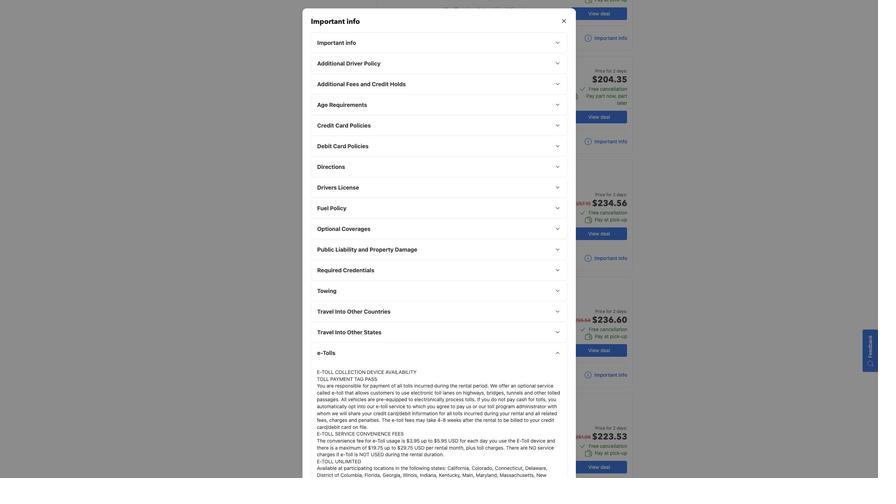 Task type: vqa. For each thing, say whether or not it's contained in the screenshot.
bottommost Large
yes



Task type: describe. For each thing, give the bounding box(es) containing it.
additional for additional fees and credit holds
[[317, 81, 345, 87]]

towing button
[[311, 281, 567, 301]]

credit card policies
[[317, 122, 371, 129]]

share
[[348, 410, 361, 416]]

rental down $29.75
[[410, 452, 422, 458]]

cancellation for $204.35
[[600, 86, 627, 92]]

responsible
[[335, 383, 361, 389]]

rental up "billed"
[[511, 410, 524, 416]]

2 for $261.98
[[613, 426, 616, 431]]

tolled
[[547, 390, 560, 396]]

drivers
[[317, 184, 337, 191]]

3 san francisco international airport button from the top
[[445, 460, 525, 466]]

1 horizontal spatial all
[[447, 410, 452, 416]]

vehicles
[[348, 397, 366, 403]]

travel into other countries
[[317, 308, 390, 315]]

toll down do
[[487, 403, 494, 409]]

device
[[367, 369, 384, 375]]

cash
[[516, 397, 527, 403]]

pay for $204.35
[[586, 93, 595, 99]]

0 horizontal spatial your
[[362, 410, 372, 416]]

for up allows
[[362, 383, 369, 389]]

tolls
[[323, 350, 335, 356]]

required
[[317, 267, 342, 273]]

free cancellation for $204.35
[[589, 86, 627, 92]]

up for $234.56
[[622, 217, 627, 223]]

to right "billed"
[[524, 417, 528, 423]]

the right after at the bottom right of the page
[[475, 417, 482, 423]]

shuttle inside san francisco international airport shuttle bus
[[445, 468, 459, 473]]

1 unlimited from the top
[[453, 215, 475, 221]]

1 vertical spatial during
[[484, 410, 498, 416]]

not
[[359, 452, 369, 458]]

ford
[[477, 415, 486, 420]]

free cancellation for $261.98
[[589, 443, 627, 449]]

to down the process
[[451, 403, 455, 409]]

for up administrator
[[528, 397, 535, 403]]

e-tolls button
[[311, 343, 567, 363]]

maximum
[[339, 445, 361, 451]]

locations
[[374, 465, 394, 471]]

no
[[529, 445, 536, 451]]

main,
[[462, 472, 474, 478]]

related
[[541, 410, 557, 416]]

duration.
[[424, 452, 444, 458]]

kentucky,
[[439, 472, 461, 478]]

pay at pick-up for $234.56
[[595, 217, 627, 223]]

for down agree
[[439, 410, 445, 416]]

period.
[[473, 383, 489, 389]]

pick- for $223.53
[[610, 450, 622, 456]]

1 vertical spatial credit
[[541, 417, 554, 423]]

rental up highways,
[[459, 383, 472, 389]]

3 international from the top
[[479, 343, 508, 349]]

or inside e-toll collection device availability toll payment tag pass you are responsible for payment of all tolls incurred during the rental period. we offer an optional service called e-toll that allows customers to use electronic toll lanes on highways, bridges, tunnels and other tolled passages. all vehicles are pre-equipped to electronically process tolls. if you do not pay cash for tolls, you automatically opt into our e-toll service to which you agree to pay us or our toll program administrator with whom we will share your credit card/debit information for all tolls incurred during your rental and all related fees, charges and penalties. the e-toll fees may take 4-8 weeks after the rental to be billed to your credit card/debit card on file. e-toll service convenience fees the convenience fee for e-toll usage is $3.95 up to $5.95 usd for each day you use the e-toll device and there is a maximum of $19.75 up to $29.75 usd per rental month, plus toll charges. there are no service charges if e-toll is not used during the rental duration. e-toll unlimited available at participating locations in the following states: california, colorado, connecticut, delaware, district of columbia, florida, georgia, illinois, indiana, kentucky, main, maryland, massachusetts, ne
[[473, 403, 477, 409]]

1 view from the top
[[588, 11, 599, 16]]

product card group containing $234.56
[[377, 160, 633, 271]]

fuel policy
[[317, 205, 346, 211]]

0 horizontal spatial credit
[[373, 410, 386, 416]]

public liability and property damage button
[[311, 239, 567, 260]]

you right if
[[481, 397, 490, 403]]

free for $261.98
[[589, 443, 599, 449]]

1 horizontal spatial pay
[[507, 397, 515, 403]]

for inside price for 2 days: $295.54 $236.60
[[606, 309, 612, 314]]

$204.35
[[592, 74, 627, 86]]

1 horizontal spatial are
[[368, 397, 375, 403]]

1 horizontal spatial during
[[434, 383, 449, 389]]

2 francisco from the top
[[455, 110, 477, 116]]

additional driver policy button
[[311, 53, 567, 74]]

e- inside dropdown button
[[317, 350, 323, 356]]

convenience
[[327, 438, 355, 444]]

pay part now, part later
[[586, 93, 627, 106]]

1 san francisco international airport button from the top
[[445, 6, 525, 12]]

2 san from the top
[[445, 110, 454, 116]]

california,
[[447, 465, 470, 471]]

at for $236.60
[[604, 333, 609, 339]]

additional fees and credit holds button
[[311, 74, 567, 94]]

for right "fee"
[[365, 438, 371, 444]]

view deal for $204.35
[[588, 114, 610, 120]]

days: for $204.35
[[617, 68, 627, 74]]

2 airport from the top
[[509, 110, 525, 116]]

pay for $295.54
[[595, 333, 603, 339]]

2 horizontal spatial all
[[535, 410, 540, 416]]

to left which
[[406, 403, 411, 409]]

a
[[335, 445, 338, 451]]

1 down intermediate
[[453, 321, 455, 327]]

for up month, at the right of the page
[[460, 438, 466, 444]]

you down electronically on the bottom
[[427, 403, 435, 409]]

1 vertical spatial the
[[317, 438, 325, 444]]

property
[[370, 246, 393, 253]]

0 horizontal spatial all
[[397, 383, 402, 389]]

2 international from the top
[[479, 110, 508, 116]]

bus inside san francisco international airport shuttle bus
[[460, 468, 468, 473]]

and inside public liability and property damage dropdown button
[[358, 246, 368, 253]]

1 horizontal spatial card/debit
[[388, 410, 411, 416]]

4-
[[437, 417, 443, 423]]

product card group containing $236.60
[[377, 277, 633, 388]]

0 horizontal spatial card/debit
[[317, 424, 340, 430]]

information
[[412, 410, 438, 416]]

intermediate
[[445, 296, 489, 305]]

weeks
[[447, 417, 461, 423]]

the up the there
[[508, 438, 515, 444]]

required credentials
[[317, 267, 374, 273]]

$223.53
[[592, 431, 627, 443]]

2 1 small bag from the top
[[515, 438, 541, 444]]

1 horizontal spatial the
[[382, 417, 390, 423]]

rental left be
[[483, 417, 496, 423]]

for inside price for 2 days: $257.10 $234.56
[[606, 192, 612, 197]]

e- up passages.
[[331, 390, 336, 396]]

2 unlimited from the top
[[453, 448, 475, 454]]

or for intermediate
[[524, 298, 528, 303]]

to up which
[[408, 397, 413, 403]]

take
[[426, 417, 436, 423]]

international inside san francisco international airport shuttle bus
[[479, 460, 508, 466]]

1 up month, at the right of the page
[[453, 438, 455, 444]]

payment
[[370, 383, 390, 389]]

equipped
[[386, 397, 407, 403]]

2 important info button from the top
[[585, 138, 627, 145]]

toll down 'day'
[[477, 445, 484, 451]]

1 international from the top
[[479, 6, 508, 12]]

after
[[463, 417, 473, 423]]

e- down pre-
[[376, 403, 381, 409]]

0 horizontal spatial tolls
[[403, 383, 413, 389]]

pay at pick-up for $223.53
[[595, 450, 627, 456]]

$295.54
[[572, 317, 591, 323]]

free cancellation for $295.54
[[589, 326, 627, 332]]

georgia,
[[382, 472, 402, 478]]

$257.10
[[573, 201, 591, 206]]

1 part from the left
[[596, 93, 605, 99]]

up down 'usage'
[[384, 445, 390, 451]]

debit card policies
[[317, 143, 368, 149]]

and down optional
[[524, 390, 533, 396]]

toll left fees
[[396, 417, 403, 423]]

debit card policies button
[[311, 136, 567, 156]]

1 bus from the top
[[460, 234, 468, 239]]

view deal for $261.98
[[588, 464, 610, 470]]

fee
[[357, 438, 364, 444]]

participating
[[344, 465, 372, 471]]

connecticut,
[[495, 465, 524, 471]]

countries
[[364, 308, 390, 315]]

toll down pre-
[[381, 403, 387, 409]]

1 horizontal spatial of
[[362, 445, 367, 451]]

feedback
[[867, 335, 873, 358]]

similar for intermediate
[[529, 298, 542, 303]]

0 horizontal spatial toll
[[345, 452, 353, 458]]

unlimited
[[335, 458, 361, 464]]

not
[[498, 397, 505, 403]]

3 francisco from the top
[[455, 343, 477, 349]]

1 1 large bag from the top
[[453, 321, 479, 327]]

supplied by rc - alamo image
[[383, 33, 405, 43]]

offer
[[499, 383, 509, 389]]

policies for credit card policies
[[350, 122, 371, 129]]

1 up the there
[[515, 438, 517, 444]]

directions
[[317, 164, 345, 170]]

delaware,
[[525, 465, 547, 471]]

deal for $257.10
[[601, 231, 610, 237]]

additional for additional driver policy
[[317, 60, 345, 67]]

you
[[317, 383, 325, 389]]

availability
[[385, 369, 416, 375]]

compact
[[445, 413, 475, 422]]

2 for $295.54
[[613, 309, 616, 314]]

2 horizontal spatial your
[[530, 417, 540, 423]]

1 vertical spatial usd
[[414, 445, 424, 451]]

will
[[339, 410, 347, 416]]

called
[[317, 390, 330, 396]]

price for $295.54
[[595, 309, 605, 314]]

1 vertical spatial charges
[[317, 452, 335, 458]]

fiesta
[[487, 415, 499, 420]]

2 horizontal spatial is
[[401, 438, 405, 444]]

1 vertical spatial pay
[[456, 403, 465, 409]]

e- right if
[[340, 452, 345, 458]]

travel for travel into other countries
[[317, 308, 334, 315]]

2 for $204.35
[[613, 68, 616, 74]]

columbia,
[[340, 472, 363, 478]]

to left be
[[497, 417, 502, 423]]

fees
[[346, 81, 359, 87]]

to down 'usage'
[[391, 445, 396, 451]]

at for $234.56
[[604, 217, 609, 223]]

3 san from the top
[[445, 343, 454, 349]]

allows
[[355, 390, 369, 396]]

view deal button for $257.10
[[571, 228, 627, 240]]

policies for debit card policies
[[347, 143, 368, 149]]

2 1 large bag from the top
[[453, 438, 479, 444]]

1 shuttle from the top
[[445, 234, 459, 239]]

1 airport from the top
[[509, 6, 525, 12]]

credentials
[[343, 267, 374, 273]]

additional driver policy
[[317, 60, 380, 67]]

free for $204.35
[[589, 86, 599, 92]]

the right in
[[401, 465, 408, 471]]

e- up fees
[[392, 417, 396, 423]]

free for $257.10
[[589, 210, 599, 216]]

card for credit
[[335, 122, 348, 129]]

card for debit
[[333, 143, 346, 149]]

states
[[364, 329, 381, 335]]

us
[[466, 403, 471, 409]]

2 vertical spatial of
[[334, 472, 339, 478]]

2 large from the top
[[457, 438, 470, 444]]

0 vertical spatial are
[[326, 383, 334, 389]]

highways,
[[463, 390, 485, 396]]

e- up $19.75
[[373, 438, 377, 444]]

into for travel into other countries
[[335, 308, 346, 315]]

cruze
[[511, 298, 522, 303]]

2 horizontal spatial of
[[391, 383, 396, 389]]

process
[[446, 397, 464, 403]]

toll up all
[[336, 390, 343, 396]]

1 vertical spatial service
[[389, 403, 405, 409]]

1 vertical spatial use
[[499, 438, 507, 444]]

tag
[[354, 376, 364, 382]]

credit inside dropdown button
[[372, 81, 389, 87]]

e- down "fees,"
[[317, 431, 322, 437]]

cancellation for $295.54
[[600, 326, 627, 332]]

1 vertical spatial incurred
[[464, 410, 483, 416]]

2 unlimited mileage from the top
[[453, 448, 494, 454]]

1 down the cruze
[[515, 321, 517, 327]]

0 horizontal spatial is
[[330, 445, 334, 451]]

toll left the lanes
[[434, 390, 441, 396]]

driver
[[346, 60, 363, 67]]

requirements
[[329, 102, 367, 108]]

2 part from the left
[[618, 93, 627, 99]]

view deal button for $204.35
[[571, 111, 627, 123]]

tolls,
[[536, 397, 547, 403]]

tolls.
[[465, 397, 476, 403]]

optional
[[317, 226, 340, 232]]



Task type: locate. For each thing, give the bounding box(es) containing it.
supplied by rc - budget image
[[383, 253, 405, 264]]

price up $204.35
[[595, 68, 605, 74]]

following
[[409, 465, 430, 471]]

with
[[547, 403, 557, 409]]

additional inside "dropdown button"
[[317, 60, 345, 67]]

1 free cancellation from the top
[[589, 86, 627, 92]]

important info inside dropdown button
[[317, 40, 356, 46]]

public
[[317, 246, 334, 253]]

into up travel into other states
[[335, 308, 346, 315]]

states:
[[431, 465, 446, 471]]

0 vertical spatial usd
[[448, 438, 458, 444]]

collection
[[335, 369, 365, 375]]

free cancellation down $236.60
[[589, 326, 627, 332]]

1 vertical spatial similar
[[505, 415, 518, 420]]

info inside important info dropdown button
[[346, 40, 356, 46]]

$29.75
[[397, 445, 413, 451]]

0 vertical spatial large
[[457, 321, 470, 327]]

2 inside price for 2 days: $295.54 $236.60
[[613, 309, 616, 314]]

part
[[596, 93, 605, 99], [618, 93, 627, 99]]

0 vertical spatial charges
[[329, 417, 347, 423]]

1 vertical spatial on
[[353, 424, 358, 430]]

1 francisco from the top
[[455, 6, 477, 12]]

important info
[[311, 17, 360, 26], [595, 35, 627, 41], [317, 40, 356, 46], [595, 138, 627, 144], [595, 255, 627, 261], [595, 372, 627, 378]]

san francisco international airport
[[445, 6, 525, 12], [445, 110, 525, 116], [445, 343, 525, 349]]

credit left 'holds'
[[372, 81, 389, 87]]

optional coverages button
[[311, 219, 567, 239]]

the up there
[[317, 438, 325, 444]]

1 deal from the top
[[601, 11, 610, 16]]

days: up $236.60
[[617, 309, 627, 314]]

0 horizontal spatial usd
[[414, 445, 424, 451]]

3 free cancellation from the top
[[589, 326, 627, 332]]

an
[[511, 383, 516, 389]]

1 days: from the top
[[617, 68, 627, 74]]

2 view deal from the top
[[588, 114, 610, 120]]

4 view from the top
[[588, 347, 599, 353]]

days: inside the price for 2 days: $261.98 $223.53
[[617, 426, 627, 431]]

chevrolet
[[490, 298, 510, 303]]

1 vertical spatial mileage
[[476, 448, 494, 454]]

colorado,
[[472, 465, 494, 471]]

2 view deal button from the top
[[571, 111, 627, 123]]

pay down 'tunnels'
[[507, 397, 515, 403]]

rental down $5.95
[[435, 445, 447, 451]]

is left not
[[354, 452, 358, 458]]

1 horizontal spatial credit
[[541, 417, 554, 423]]

1 unlimited mileage from the top
[[453, 215, 494, 221]]

0 vertical spatial unlimited
[[453, 215, 475, 221]]

fuel policy button
[[311, 198, 567, 218]]

0 vertical spatial pay at pick-up
[[595, 217, 627, 223]]

important
[[311, 17, 345, 26], [595, 35, 617, 41], [317, 40, 344, 46], [595, 138, 617, 144], [595, 255, 617, 261], [595, 372, 617, 378]]

small up no
[[519, 438, 531, 444]]

$234.56
[[592, 198, 627, 209]]

days: for $261.98
[[617, 426, 627, 431]]

card right debit
[[333, 143, 346, 149]]

1 vertical spatial bus
[[460, 468, 468, 473]]

1 vertical spatial policy
[[330, 205, 346, 211]]

are
[[326, 383, 334, 389], [368, 397, 375, 403], [520, 445, 528, 451]]

francisco inside san francisco international airport shuttle bus
[[455, 460, 477, 466]]

credit card policies button
[[311, 115, 567, 136]]

4 san from the top
[[445, 460, 454, 466]]

if
[[477, 397, 480, 403]]

pay at pick-up down the $223.53
[[595, 450, 627, 456]]

2 inside the price for 2 days: $261.98 $223.53
[[613, 426, 616, 431]]

2 for $257.10
[[613, 192, 616, 197]]

toll
[[377, 438, 385, 444], [521, 438, 529, 444], [345, 452, 353, 458]]

to up "equipped"
[[395, 390, 400, 396]]

2 price from the top
[[595, 192, 605, 197]]

view for $257.10
[[588, 231, 599, 237]]

4 free cancellation from the top
[[589, 443, 627, 449]]

all down supplied by rc - avis image at the bottom left of page
[[397, 383, 402, 389]]

cancellation for $261.98
[[600, 443, 627, 449]]

0 horizontal spatial during
[[385, 452, 400, 458]]

on left file.
[[353, 424, 358, 430]]

1 vertical spatial pick-
[[610, 333, 622, 339]]

and right fees
[[360, 81, 370, 87]]

up for $236.60
[[622, 333, 627, 339]]

2 san francisco international airport from the top
[[445, 110, 525, 116]]

bridges,
[[487, 390, 505, 396]]

1 san francisco international airport from the top
[[445, 6, 525, 12]]

0 vertical spatial shuttle
[[445, 234, 459, 239]]

tolls up weeks
[[453, 410, 462, 416]]

1 vertical spatial large
[[457, 438, 470, 444]]

passages.
[[317, 397, 340, 403]]

age
[[317, 102, 328, 108]]

for inside the price for 2 days: $261.98 $223.53
[[606, 426, 612, 431]]

view deal for $257.10
[[588, 231, 610, 237]]

policy inside "dropdown button"
[[364, 60, 380, 67]]

coverages
[[341, 226, 370, 232]]

service
[[335, 431, 355, 437]]

into up tolls
[[335, 329, 346, 335]]

pay at pick-up down $234.56 on the top of page
[[595, 217, 627, 223]]

e-tolls
[[317, 350, 335, 356]]

e- up you
[[317, 350, 323, 356]]

0 vertical spatial mileage
[[476, 215, 494, 221]]

up
[[622, 217, 627, 223], [622, 333, 627, 339], [421, 438, 427, 444], [384, 445, 390, 451], [622, 450, 627, 456]]

2 other from the top
[[347, 329, 362, 335]]

1 san from the top
[[445, 6, 454, 12]]

4 price from the top
[[595, 426, 605, 431]]

fees,
[[317, 417, 328, 423]]

0 horizontal spatial part
[[596, 93, 605, 99]]

2 days: from the top
[[617, 192, 627, 197]]

2 san francisco international airport button from the top
[[445, 110, 525, 116]]

incurred up electronic
[[414, 383, 433, 389]]

0 horizontal spatial of
[[334, 472, 339, 478]]

similar down program
[[505, 415, 518, 420]]

1 horizontal spatial credit
[[372, 81, 389, 87]]

view for $261.98
[[588, 464, 599, 470]]

policies down requirements in the left top of the page
[[350, 122, 371, 129]]

is
[[401, 438, 405, 444], [330, 445, 334, 451], [354, 452, 358, 458]]

convenience
[[356, 431, 391, 437]]

2 horizontal spatial are
[[520, 445, 528, 451]]

unlimited down the each
[[453, 448, 475, 454]]

your down administrator
[[530, 417, 540, 423]]

may
[[416, 417, 425, 423]]

0 vertical spatial credit
[[373, 410, 386, 416]]

at down unlimited
[[338, 465, 342, 471]]

and down administrator
[[525, 410, 534, 416]]

pay inside pay part now, part later
[[586, 93, 595, 99]]

0 horizontal spatial use
[[401, 390, 409, 396]]

4 product card group from the top
[[377, 277, 633, 388]]

liability
[[335, 246, 357, 253]]

days: inside price for 2 days: $257.10 $234.56
[[617, 192, 627, 197]]

or inside compact ford fiesta or similar
[[500, 415, 504, 420]]

1 horizontal spatial your
[[500, 410, 510, 416]]

usd down $3.95
[[414, 445, 424, 451]]

0 vertical spatial 1 large bag
[[453, 321, 479, 327]]

towing
[[317, 288, 336, 294]]

each
[[467, 438, 478, 444]]

price for $257.10
[[595, 192, 605, 197]]

1 vertical spatial 1 small bag
[[515, 438, 541, 444]]

1 large from the top
[[457, 321, 470, 327]]

all
[[341, 397, 347, 403]]

shuttle bus
[[445, 234, 468, 239]]

days: inside price for 2 days: $295.54 $236.60
[[617, 309, 627, 314]]

2 cancellation from the top
[[600, 210, 627, 216]]

0 horizontal spatial on
[[353, 424, 358, 430]]

0 vertical spatial card/debit
[[388, 410, 411, 416]]

cancellation down the $223.53
[[600, 443, 627, 449]]

3 2 from the top
[[613, 309, 616, 314]]

1 vertical spatial tolls
[[453, 410, 462, 416]]

1 horizontal spatial policy
[[364, 60, 380, 67]]

for up $234.56 on the top of page
[[606, 192, 612, 197]]

pay for $257.10
[[595, 217, 603, 223]]

free
[[589, 86, 599, 92], [589, 210, 599, 216], [589, 326, 599, 332], [589, 443, 599, 449]]

0 vertical spatial pay
[[507, 397, 515, 403]]

you up with
[[548, 397, 556, 403]]

1 into from the top
[[335, 308, 346, 315]]

view
[[588, 11, 599, 16], [588, 114, 599, 120], [588, 231, 599, 237], [588, 347, 599, 353], [588, 464, 599, 470]]

price for $204.35
[[595, 68, 605, 74]]

drivers license button
[[311, 177, 567, 198]]

5 deal from the top
[[601, 464, 610, 470]]

at down the $223.53
[[604, 450, 609, 456]]

product card group containing $223.53
[[377, 393, 633, 478]]

1 important info button from the top
[[585, 35, 627, 42]]

2 pay at pick-up from the top
[[595, 333, 627, 339]]

1 horizontal spatial tolls
[[453, 410, 462, 416]]

and inside the additional fees and credit holds dropdown button
[[360, 81, 370, 87]]

1 vertical spatial san francisco international airport button
[[445, 110, 525, 116]]

3 airport from the top
[[509, 343, 525, 349]]

similar inside intermediate chevrolet cruze or similar
[[529, 298, 542, 303]]

the right penalties.
[[382, 417, 390, 423]]

4 francisco from the top
[[455, 460, 477, 466]]

4 airport from the top
[[509, 460, 525, 466]]

cancellation for $257.10
[[600, 210, 627, 216]]

1 vertical spatial additional
[[317, 81, 345, 87]]

or for compact
[[500, 415, 504, 420]]

3 cancellation from the top
[[600, 326, 627, 332]]

up down $236.60
[[622, 333, 627, 339]]

e- up you
[[317, 369, 322, 375]]

part left now,
[[596, 93, 605, 99]]

policy right driver
[[364, 60, 380, 67]]

you up charges.
[[489, 438, 497, 444]]

product card group containing san francisco international airport
[[377, 0, 633, 51]]

at for $223.53
[[604, 450, 609, 456]]

1 view deal button from the top
[[571, 7, 627, 20]]

are left pre-
[[368, 397, 375, 403]]

2 vertical spatial service
[[537, 445, 554, 451]]

0 vertical spatial tolls
[[403, 383, 413, 389]]

2 free cancellation from the top
[[589, 210, 627, 216]]

deal for $295.54
[[601, 347, 610, 353]]

price up $234.56 on the top of page
[[595, 192, 605, 197]]

on
[[456, 390, 462, 396], [353, 424, 358, 430]]

deal
[[601, 11, 610, 16], [601, 114, 610, 120], [601, 231, 610, 237], [601, 347, 610, 353], [601, 464, 610, 470]]

info
[[346, 17, 360, 26], [619, 35, 627, 41], [346, 40, 356, 46], [619, 138, 627, 144], [619, 255, 627, 261], [619, 372, 627, 378]]

3 price from the top
[[595, 309, 605, 314]]

whom
[[317, 410, 330, 416]]

3 view deal button from the top
[[571, 228, 627, 240]]

days: up $204.35
[[617, 68, 627, 74]]

francisco
[[455, 6, 477, 12], [455, 110, 477, 116], [455, 343, 477, 349], [455, 460, 477, 466]]

1 horizontal spatial toll
[[377, 438, 385, 444]]

and down share
[[349, 417, 357, 423]]

damage
[[395, 246, 417, 253]]

4 free from the top
[[589, 443, 599, 449]]

2 deal from the top
[[601, 114, 610, 120]]

other for states
[[347, 329, 362, 335]]

1 vertical spatial policies
[[347, 143, 368, 149]]

license
[[338, 184, 359, 191]]

$236.60
[[592, 314, 627, 326]]

0 horizontal spatial policy
[[330, 205, 346, 211]]

1 vertical spatial unlimited mileage
[[453, 448, 494, 454]]

free cancellation for $257.10
[[589, 210, 627, 216]]

3 days: from the top
[[617, 309, 627, 314]]

shuttle left main,
[[445, 468, 459, 473]]

days: inside price for 2 days: $204.35
[[617, 68, 627, 74]]

0 vertical spatial bus
[[460, 234, 468, 239]]

cancellation down $236.60
[[600, 326, 627, 332]]

1 our from the left
[[367, 403, 374, 409]]

up up per
[[421, 438, 427, 444]]

pick- down $236.60
[[610, 333, 622, 339]]

san
[[445, 6, 454, 12], [445, 110, 454, 116], [445, 343, 454, 349], [445, 460, 454, 466]]

the up the lanes
[[450, 383, 457, 389]]

1 vertical spatial of
[[362, 445, 367, 451]]

3 important info button from the top
[[585, 255, 627, 262]]

1 price from the top
[[595, 68, 605, 74]]

charges down there
[[317, 452, 335, 458]]

fees
[[392, 431, 404, 437]]

e-
[[317, 369, 322, 375], [317, 431, 322, 437], [517, 438, 521, 444], [317, 458, 322, 464]]

be
[[503, 417, 509, 423]]

san inside san francisco international airport shuttle bus
[[445, 460, 454, 466]]

2 up $204.35
[[613, 68, 616, 74]]

5 product card group from the top
[[377, 393, 633, 478]]

pay down price for 2 days: $295.54 $236.60
[[595, 333, 603, 339]]

1 large bag up plus
[[453, 438, 479, 444]]

1 horizontal spatial is
[[354, 452, 358, 458]]

1 horizontal spatial on
[[456, 390, 462, 396]]

or inside intermediate chevrolet cruze or similar
[[524, 298, 528, 303]]

other inside travel into other states dropdown button
[[347, 329, 362, 335]]

credit inside dropdown button
[[317, 122, 334, 129]]

1 pay at pick-up from the top
[[595, 217, 627, 223]]

use up "equipped"
[[401, 390, 409, 396]]

0 vertical spatial san francisco international airport
[[445, 6, 525, 12]]

2 vertical spatial during
[[385, 452, 400, 458]]

3 pick- from the top
[[610, 450, 622, 456]]

4 international from the top
[[479, 460, 508, 466]]

feedback button
[[863, 330, 878, 372]]

0 vertical spatial 1 small bag
[[515, 321, 541, 327]]

1 vertical spatial into
[[335, 329, 346, 335]]

illinois,
[[403, 472, 418, 478]]

5 seats
[[453, 195, 470, 201]]

5 view deal from the top
[[588, 464, 610, 470]]

policy inside dropdown button
[[330, 205, 346, 211]]

1 vertical spatial pay at pick-up
[[595, 333, 627, 339]]

on up the process
[[456, 390, 462, 396]]

florida,
[[364, 472, 381, 478]]

san francisco international airport for 3rd san francisco international airport button from the bottom of the page
[[445, 6, 525, 12]]

4 important info button from the top
[[585, 372, 627, 379]]

2 inside price for 2 days: $204.35
[[613, 68, 616, 74]]

price inside price for 2 days: $204.35
[[595, 68, 605, 74]]

1 2 from the top
[[613, 68, 616, 74]]

2 horizontal spatial during
[[484, 410, 498, 416]]

deal for $261.98
[[601, 464, 610, 470]]

8
[[443, 417, 446, 423]]

1 other from the top
[[347, 308, 362, 315]]

are left no
[[520, 445, 528, 451]]

price inside the price for 2 days: $261.98 $223.53
[[595, 426, 605, 431]]

during up the lanes
[[434, 383, 449, 389]]

2 shuttle from the top
[[445, 468, 459, 473]]

all down administrator
[[535, 410, 540, 416]]

0 horizontal spatial are
[[326, 383, 334, 389]]

use up charges.
[[499, 438, 507, 444]]

3 view from the top
[[588, 231, 599, 237]]

2 small from the top
[[519, 438, 531, 444]]

airport
[[509, 6, 525, 12], [509, 110, 525, 116], [509, 343, 525, 349], [509, 460, 525, 466]]

view for $204.35
[[588, 114, 599, 120]]

1 vertical spatial travel
[[317, 329, 334, 335]]

pick- for $236.60
[[610, 333, 622, 339]]

price inside price for 2 days: $295.54 $236.60
[[595, 309, 605, 314]]

price for 2 days: $257.10 $234.56
[[573, 192, 627, 209]]

days: for $295.54
[[617, 309, 627, 314]]

pick- down the $223.53
[[610, 450, 622, 456]]

5 view from the top
[[588, 464, 599, 470]]

1 travel from the top
[[317, 308, 334, 315]]

public liability and property damage
[[317, 246, 417, 253]]

of right district
[[334, 472, 339, 478]]

tolls up electronic
[[403, 383, 413, 389]]

view deal button for $261.98
[[571, 461, 627, 474]]

toll up $19.75
[[377, 438, 385, 444]]

1 mileage from the top
[[476, 215, 494, 221]]

and right device
[[547, 438, 555, 444]]

card down age requirements
[[335, 122, 348, 129]]

0 vertical spatial card
[[335, 122, 348, 129]]

1 horizontal spatial or
[[500, 415, 504, 420]]

0 vertical spatial unlimited mileage
[[453, 215, 494, 221]]

e- up the there
[[517, 438, 521, 444]]

of down supplied by rc - avis image at the bottom left of page
[[391, 383, 396, 389]]

1 cancellation from the top
[[600, 86, 627, 92]]

2 product card group from the top
[[377, 56, 633, 154]]

2 vertical spatial san francisco international airport button
[[445, 460, 525, 466]]

similar inside compact ford fiesta or similar
[[505, 415, 518, 420]]

3 san francisco international airport from the top
[[445, 343, 525, 349]]

0 vertical spatial policies
[[350, 122, 371, 129]]

into for travel into other states
[[335, 329, 346, 335]]

our right the into
[[367, 403, 374, 409]]

1 horizontal spatial use
[[499, 438, 507, 444]]

and
[[360, 81, 370, 87], [358, 246, 368, 253], [524, 390, 533, 396], [525, 410, 534, 416], [349, 417, 357, 423], [547, 438, 555, 444]]

0 vertical spatial incurred
[[414, 383, 433, 389]]

billed
[[510, 417, 523, 423]]

2 horizontal spatial toll
[[521, 438, 529, 444]]

at down $234.56 on the top of page
[[604, 217, 609, 223]]

0 horizontal spatial pay
[[456, 403, 465, 409]]

free for $295.54
[[589, 326, 599, 332]]

price
[[595, 68, 605, 74], [595, 192, 605, 197], [595, 309, 605, 314], [595, 426, 605, 431]]

unlimited
[[453, 215, 475, 221], [453, 448, 475, 454]]

0 vertical spatial use
[[401, 390, 409, 396]]

view deal button
[[571, 7, 627, 20], [571, 111, 627, 123], [571, 228, 627, 240], [571, 344, 627, 357], [571, 461, 627, 474]]

1 horizontal spatial similar
[[529, 298, 542, 303]]

1 small bag down the cruze
[[515, 321, 541, 327]]

other inside "travel into other countries" dropdown button
[[347, 308, 362, 315]]

price for $261.98
[[595, 426, 605, 431]]

supplied by rc - avis image
[[383, 370, 405, 380]]

3 view deal from the top
[[588, 231, 610, 237]]

other up travel into other states
[[347, 308, 362, 315]]

4 deal from the top
[[601, 347, 610, 353]]

0 vertical spatial on
[[456, 390, 462, 396]]

additional inside dropdown button
[[317, 81, 345, 87]]

other for countries
[[347, 308, 362, 315]]

2 bus from the top
[[460, 468, 468, 473]]

0 vertical spatial pick-
[[610, 217, 622, 223]]

card/debit up fees
[[388, 410, 411, 416]]

service up other
[[537, 383, 553, 389]]

1 additional from the top
[[317, 60, 345, 67]]

0 horizontal spatial incurred
[[414, 383, 433, 389]]

maryland,
[[476, 472, 498, 478]]

3 deal from the top
[[601, 231, 610, 237]]

0 vertical spatial credit
[[372, 81, 389, 87]]

credit
[[373, 410, 386, 416], [541, 417, 554, 423]]

product card group
[[377, 0, 633, 51], [377, 56, 633, 154], [377, 160, 633, 271], [377, 277, 633, 388], [377, 393, 633, 478]]

pick- for $234.56
[[610, 217, 622, 223]]

pass
[[365, 376, 377, 382]]

price up the $223.53
[[595, 426, 605, 431]]

view deal for $295.54
[[588, 347, 610, 353]]

0 vertical spatial or
[[524, 298, 528, 303]]

product card group containing $204.35
[[377, 56, 633, 154]]

charges down 'we'
[[329, 417, 347, 423]]

2 vertical spatial are
[[520, 445, 528, 451]]

credit up debit
[[317, 122, 334, 129]]

at inside e-toll collection device availability toll payment tag pass you are responsible for payment of all tolls incurred during the rental period. we offer an optional service called e-toll that allows customers to use electronic toll lanes on highways, bridges, tunnels and other tolled passages. all vehicles are pre-equipped to electronically process tolls. if you do not pay cash for tolls, you automatically opt into our e-toll service to which you agree to pay us or our toll program administrator with whom we will share your credit card/debit information for all tolls incurred during your rental and all related fees, charges and penalties. the e-toll fees may take 4-8 weeks after the rental to be billed to your credit card/debit card on file. e-toll service convenience fees the convenience fee for e-toll usage is $3.95 up to $5.95 usd for each day you use the e-toll device and there is a maximum of $19.75 up to $29.75 usd per rental month, plus toll charges. there are no service charges if e-toll is not used during the rental duration. e-toll unlimited available at participating locations in the following states: california, colorado, connecticut, delaware, district of columbia, florida, georgia, illinois, indiana, kentucky, main, maryland, massachusetts, ne
[[338, 465, 342, 471]]

2 our from the left
[[479, 403, 486, 409]]

airport inside san francisco international airport shuttle bus
[[509, 460, 525, 466]]

pay down the price for 2 days: $261.98 $223.53
[[595, 450, 603, 456]]

important info button
[[585, 35, 627, 42], [585, 138, 627, 145], [585, 255, 627, 262], [585, 372, 627, 379]]

e-toll collection device availability toll payment tag pass you are responsible for payment of all tolls incurred during the rental period. we offer an optional service called e-toll that allows customers to use electronic toll lanes on highways, bridges, tunnels and other tolled passages. all vehicles are pre-equipped to electronically process tolls. if you do not pay cash for tolls, you automatically opt into our e-toll service to which you agree to pay us or our toll program administrator with whom we will share your credit card/debit information for all tolls incurred during your rental and all related fees, charges and penalties. the e-toll fees may take 4-8 weeks after the rental to be billed to your credit card/debit card on file. e-toll service convenience fees the convenience fee for e-toll usage is $3.95 up to $5.95 usd for each day you use the e-toll device and there is a maximum of $19.75 up to $29.75 usd per rental month, plus toll charges. there are no service charges if e-toll is not used during the rental duration. e-toll unlimited available at participating locations in the following states: california, colorado, connecticut, delaware, district of columbia, florida, georgia, illinois, indiana, kentucky, main, maryland, massachusetts, ne
[[317, 369, 560, 478]]

4 cancellation from the top
[[600, 443, 627, 449]]

pay left now,
[[586, 93, 595, 99]]

large up month, at the right of the page
[[457, 438, 470, 444]]

0 vertical spatial service
[[537, 383, 553, 389]]

0 vertical spatial additional
[[317, 60, 345, 67]]

2 inside price for 2 days: $257.10 $234.56
[[613, 192, 616, 197]]

1 vertical spatial credit
[[317, 122, 334, 129]]

1 1 small bag from the top
[[515, 321, 541, 327]]

0 horizontal spatial credit
[[317, 122, 334, 129]]

san francisco international airport for 2nd san francisco international airport button from the bottom of the page
[[445, 110, 525, 116]]

that
[[345, 390, 354, 396]]

the down $29.75
[[401, 452, 408, 458]]

2 view from the top
[[588, 114, 599, 120]]

part up later
[[618, 93, 627, 99]]

0 vertical spatial during
[[434, 383, 449, 389]]

0 horizontal spatial similar
[[505, 415, 518, 420]]

5 view deal button from the top
[[571, 461, 627, 474]]

1 vertical spatial 1 large bag
[[453, 438, 479, 444]]

price inside price for 2 days: $257.10 $234.56
[[595, 192, 605, 197]]

2 mileage from the top
[[476, 448, 494, 454]]

similar for compact
[[505, 415, 518, 420]]

view deal button for $295.54
[[571, 344, 627, 357]]

up for $223.53
[[622, 450, 627, 456]]

travel for travel into other states
[[317, 329, 334, 335]]

2 free from the top
[[589, 210, 599, 216]]

pay at pick-up for $236.60
[[595, 333, 627, 339]]

1 vertical spatial or
[[473, 403, 477, 409]]

1 pick- from the top
[[610, 217, 622, 223]]

5
[[453, 195, 456, 201]]

1 vertical spatial other
[[347, 329, 362, 335]]

4 2 from the top
[[613, 426, 616, 431]]

or
[[524, 298, 528, 303], [473, 403, 477, 409], [500, 415, 504, 420]]

rental
[[459, 383, 472, 389], [511, 410, 524, 416], [483, 417, 496, 423], [435, 445, 447, 451], [410, 452, 422, 458]]

1 horizontal spatial part
[[618, 93, 627, 99]]

1 small from the top
[[519, 321, 531, 327]]

e- up available
[[317, 458, 322, 464]]

deal for $204.35
[[601, 114, 610, 120]]

4 view deal from the top
[[588, 347, 610, 353]]

important info dialog
[[294, 0, 584, 478]]

for inside price for 2 days: $204.35
[[606, 68, 612, 74]]

view for $295.54
[[588, 347, 599, 353]]

2 additional from the top
[[317, 81, 345, 87]]

0 vertical spatial of
[[391, 383, 396, 389]]

1 view deal from the top
[[588, 11, 610, 16]]

travel up e-tolls
[[317, 329, 334, 335]]

additional left driver
[[317, 60, 345, 67]]

1 product card group from the top
[[377, 0, 633, 51]]

drivers license
[[317, 184, 359, 191]]

is left "a"
[[330, 445, 334, 451]]

card
[[341, 424, 351, 430]]

travel down towing
[[317, 308, 334, 315]]

customers
[[370, 390, 394, 396]]

service
[[537, 383, 553, 389], [389, 403, 405, 409], [537, 445, 554, 451]]

to up per
[[428, 438, 432, 444]]

or right the cruze
[[524, 298, 528, 303]]

card/debit
[[388, 410, 411, 416], [317, 424, 340, 430]]

1 horizontal spatial our
[[479, 403, 486, 409]]

directions button
[[311, 157, 567, 177]]

3 free from the top
[[589, 326, 599, 332]]

mileage
[[476, 215, 494, 221], [476, 448, 494, 454]]

important inside dropdown button
[[317, 40, 344, 46]]

cancellation down $234.56 on the top of page
[[600, 210, 627, 216]]

1 horizontal spatial incurred
[[464, 410, 483, 416]]

pay for $261.98
[[595, 450, 603, 456]]

2 2 from the top
[[613, 192, 616, 197]]

days: for $257.10
[[617, 192, 627, 197]]

1 vertical spatial unlimited
[[453, 448, 475, 454]]

$5.95
[[434, 438, 447, 444]]



